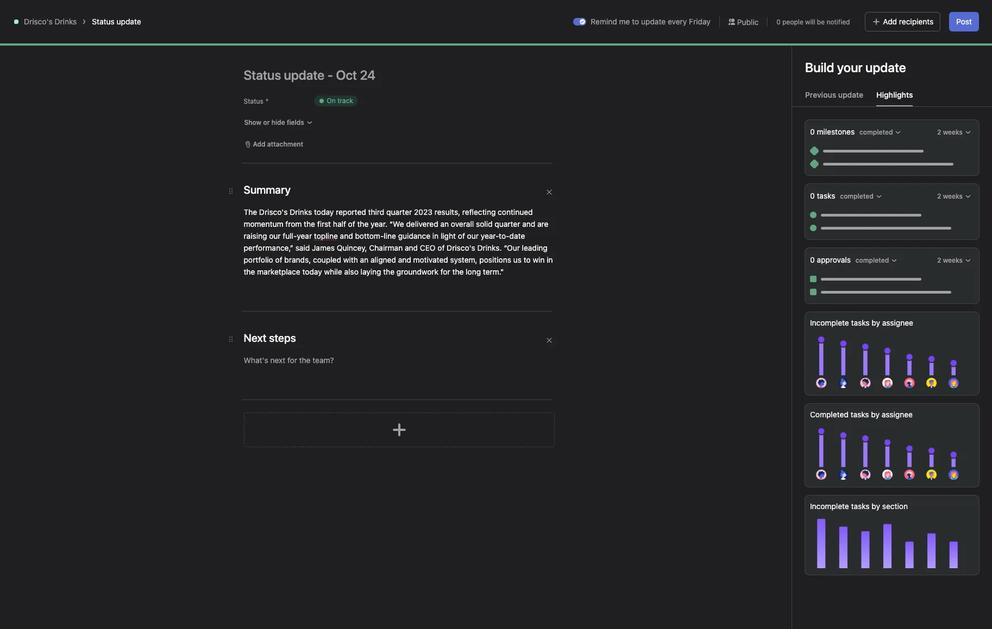 Task type: describe. For each thing, give the bounding box(es) containing it.
motivated
[[413, 255, 448, 265]]

0 vertical spatial drinks
[[55, 17, 77, 26]]

project roles
[[246, 236, 307, 249]]

0 vertical spatial an
[[440, 220, 449, 229]]

Section title text field
[[244, 331, 296, 346]]

drinks inside the drisco's drinks today reported third quarter 2023 results, reflecting continued momentum from the first half of the year. "we delivered an overall solid quarter and are raising our full-year topline and bottom-line guidance in light of our year-to-date performance," said james quincey, chairman and ceo of drisco's drinks. "our leading portfolio of brands, coupled with an aligned and motivated system, positions us to win in the marketplace today while also laying the groundwork for the long term."
[[290, 208, 312, 217]]

0 for 0 people will be notified
[[777, 18, 781, 26]]

results,
[[435, 208, 460, 217]]

overall
[[451, 220, 474, 229]]

people
[[783, 18, 803, 26]]

what's in my trial?
[[833, 9, 889, 17]]

info
[[940, 9, 951, 17]]

long
[[466, 267, 481, 277]]

18 for james
[[830, 241, 838, 249]]

add attachment button
[[239, 137, 308, 152]]

build
[[805, 60, 834, 75]]

of down overall
[[458, 231, 465, 241]]

0 tasks
[[810, 191, 837, 201]]

calendar
[[353, 68, 385, 77]]

1 vertical spatial quarter
[[495, 220, 520, 229]]

0 milestones
[[810, 127, 857, 136]]

status update
[[92, 17, 141, 26]]

list image
[[150, 40, 163, 53]]

of down reported
[[348, 220, 355, 229]]

add attachment
[[253, 140, 303, 148]]

james inside project created james 18 minutes ago
[[803, 240, 826, 249]]

notified
[[827, 18, 850, 26]]

positions
[[479, 255, 511, 265]]

trial?
[[874, 9, 889, 17]]

weeks for milestones
[[943, 128, 963, 136]]

status for status *
[[244, 97, 263, 105]]

minutes for you
[[812, 182, 836, 190]]

reported
[[336, 208, 366, 217]]

first
[[317, 220, 331, 229]]

home link
[[7, 33, 124, 51]]

you
[[803, 169, 818, 179]]

laying
[[361, 267, 381, 277]]

recipients
[[899, 17, 934, 26]]

also
[[344, 267, 359, 277]]

section
[[882, 502, 908, 511]]

previous
[[805, 90, 836, 99]]

connected goals
[[246, 312, 329, 325]]

for
[[441, 267, 450, 277]]

and up 'groundwork'
[[398, 255, 411, 265]]

performance,"
[[244, 243, 293, 253]]

remind me to update every friday
[[591, 17, 711, 26]]

2023
[[414, 208, 433, 217]]

of up marketplace at the left
[[275, 255, 282, 265]]

the up the bottom-
[[357, 220, 369, 229]]

25 days left
[[785, 12, 822, 21]]

previous update
[[805, 90, 863, 99]]

weeks for approvals
[[943, 256, 963, 265]]

delivered
[[406, 220, 438, 229]]

project created
[[803, 227, 864, 236]]

quincey,
[[337, 243, 367, 253]]

james link
[[803, 240, 826, 249]]

ceo
[[420, 243, 436, 253]]

by for incomplete tasks by assignee
[[872, 318, 880, 328]]

year-
[[481, 231, 499, 241]]

are
[[537, 220, 549, 229]]

completed button for 0 tasks
[[837, 189, 885, 204]]

the drisco's drinks today reported third quarter 2023 results, reflecting continued momentum from the first half of the year. "we delivered an overall solid quarter and are raising our full-year topline and bottom-line guidance in light of our year-to-date performance," said james quincey, chairman and ceo of drisco's drinks. "our leading portfolio of brands, coupled with an aligned and motivated system, positions us to win in the marketplace today while also laying the groundwork for the long term."
[[244, 208, 555, 277]]

topline
[[314, 231, 338, 241]]

fields
[[287, 118, 304, 127]]

2 our from the left
[[467, 231, 479, 241]]

2 for 0 milestones
[[937, 128, 941, 136]]

2 weeks for milestones
[[937, 128, 963, 136]]

remind
[[591, 17, 617, 26]]

1 our from the left
[[269, 231, 281, 241]]

completed button for 0 approvals
[[853, 253, 900, 268]]

remove section image for section title text box
[[546, 337, 552, 344]]

term."
[[483, 267, 504, 277]]

milestones
[[817, 127, 855, 136]]

add to starred image
[[276, 42, 284, 51]]

tab list containing previous update
[[792, 89, 992, 107]]

momentum
[[244, 220, 283, 229]]

timeline link
[[292, 67, 331, 79]]

on track button
[[307, 91, 365, 111]]

billing
[[920, 9, 938, 17]]

update for previous update
[[838, 90, 863, 99]]

or
[[263, 118, 270, 127]]

on
[[327, 97, 336, 105]]

days
[[795, 12, 810, 21]]

coupled
[[313, 255, 341, 265]]

0 vertical spatial to
[[632, 17, 639, 26]]

joined
[[820, 169, 844, 179]]

leading
[[522, 243, 548, 253]]

track
[[337, 97, 353, 105]]

your update
[[837, 60, 906, 75]]

add billing info button
[[901, 5, 956, 21]]

what's the status?
[[790, 98, 881, 110]]

completed tasks by assignee
[[810, 410, 913, 420]]

drisco's drinks link
[[24, 17, 77, 26]]

home
[[28, 37, 49, 46]]

completed
[[810, 410, 849, 420]]

calendar link
[[344, 67, 385, 79]]

by for completed tasks by assignee
[[871, 410, 880, 420]]

*
[[266, 97, 269, 105]]

attachment
[[267, 140, 303, 148]]

line
[[384, 231, 396, 241]]

the down aligned
[[383, 267, 395, 277]]

0 vertical spatial today
[[314, 208, 334, 217]]

light
[[441, 231, 456, 241]]

by for incomplete tasks by section
[[872, 502, 880, 511]]

2 weeks button for tasks
[[935, 189, 974, 204]]

1 horizontal spatial drisco's
[[259, 208, 288, 217]]

incomplete for incomplete tasks by assignee
[[810, 318, 849, 328]]

you joined 18 minutes ago
[[803, 169, 849, 190]]

assignee for completed tasks by assignee
[[882, 410, 913, 420]]

show or hide fields
[[244, 118, 304, 127]]

aligned
[[371, 255, 396, 265]]

0 vertical spatial quarter
[[386, 208, 412, 217]]

build your update
[[805, 60, 906, 75]]

hide sidebar image
[[14, 9, 23, 17]]

solid
[[476, 220, 493, 229]]

james inside the drisco's drinks today reported third quarter 2023 results, reflecting continued momentum from the first half of the year. "we delivered an overall solid quarter and are raising our full-year topline and bottom-line guidance in light of our year-to-date performance," said james quincey, chairman and ceo of drisco's drinks. "our leading portfolio of brands, coupled with an aligned and motivated system, positions us to win in the marketplace today while also laying the groundwork for the long term."
[[312, 243, 335, 253]]

raising
[[244, 231, 267, 241]]

with
[[343, 255, 358, 265]]

from
[[285, 220, 302, 229]]

the down portfolio
[[244, 267, 255, 277]]

date
[[509, 231, 525, 241]]



Task type: vqa. For each thing, say whether or not it's contained in the screenshot.
"Our
yes



Task type: locate. For each thing, give the bounding box(es) containing it.
2 incomplete from the top
[[810, 502, 849, 511]]

1 2 weeks button from the top
[[935, 125, 974, 140]]

to inside the drisco's drinks today reported third quarter 2023 results, reflecting continued momentum from the first half of the year. "we delivered an overall solid quarter and are raising our full-year topline and bottom-line guidance in light of our year-to-date performance," said james quincey, chairman and ceo of drisco's drinks. "our leading portfolio of brands, coupled with an aligned and motivated system, positions us to win in the marketplace today while also laying the groundwork for the long term."
[[524, 255, 531, 265]]

half
[[333, 220, 346, 229]]

2 vertical spatial by
[[872, 502, 880, 511]]

completed right approvals
[[856, 256, 889, 265]]

2 vertical spatial 2
[[937, 256, 941, 265]]

minutes inside project created james 18 minutes ago
[[839, 241, 864, 249]]

2 weeks button for milestones
[[935, 125, 974, 140]]

said
[[295, 243, 310, 253]]

1 vertical spatial minutes
[[839, 241, 864, 249]]

18 for joined
[[803, 182, 810, 190]]

0 left 25
[[777, 18, 781, 26]]

0 horizontal spatial our
[[269, 231, 281, 241]]

completed right 0 tasks
[[840, 192, 874, 201]]

0 horizontal spatial quarter
[[386, 208, 412, 217]]

show or hide fields button
[[239, 115, 318, 130]]

add for add billing info
[[906, 9, 918, 17]]

every
[[668, 17, 687, 26]]

2 vertical spatial completed
[[856, 256, 889, 265]]

on track
[[327, 97, 353, 105]]

0 horizontal spatial to
[[524, 255, 531, 265]]

what's up "notified"
[[833, 9, 854, 17]]

0 approvals
[[810, 255, 853, 265]]

list box
[[368, 4, 629, 22]]

1 horizontal spatial our
[[467, 231, 479, 241]]

0 horizontal spatial ago
[[838, 182, 849, 190]]

0
[[777, 18, 781, 26], [810, 127, 815, 136], [810, 191, 815, 201], [810, 255, 815, 265]]

minutes for project created
[[839, 241, 864, 249]]

0 vertical spatial minutes
[[812, 182, 836, 190]]

tasks for 0 tasks
[[817, 191, 835, 201]]

today up first
[[314, 208, 334, 217]]

year.
[[371, 220, 387, 229]]

0 vertical spatial what's
[[833, 9, 854, 17]]

minutes up 0 tasks
[[812, 182, 836, 190]]

drisco's up home at the left top
[[24, 17, 53, 26]]

1 vertical spatial status
[[244, 97, 263, 105]]

0 left milestones
[[810, 127, 815, 136]]

marketplace
[[257, 267, 300, 277]]

0 for 0 tasks
[[810, 191, 815, 201]]

add for add recipients
[[883, 17, 897, 26]]

remind me to update every friday switch
[[573, 18, 587, 26]]

to
[[632, 17, 639, 26], [524, 255, 531, 265]]

and down guidance
[[405, 243, 418, 253]]

0 horizontal spatial what's
[[790, 98, 824, 110]]

add recipients button
[[865, 12, 941, 32]]

2 horizontal spatial in
[[856, 9, 862, 17]]

1 vertical spatial ago
[[866, 241, 877, 249]]

0 horizontal spatial an
[[360, 255, 368, 265]]

add report section image
[[390, 422, 408, 439]]

0 vertical spatial weeks
[[943, 128, 963, 136]]

tasks
[[817, 191, 835, 201], [851, 318, 870, 328], [851, 410, 869, 420], [851, 502, 870, 511]]

0 people will be notified
[[777, 18, 850, 26]]

"we
[[389, 220, 404, 229]]

guidance
[[398, 231, 430, 241]]

0 vertical spatial by
[[872, 318, 880, 328]]

1 vertical spatial an
[[360, 255, 368, 265]]

1 vertical spatial drisco's
[[259, 208, 288, 217]]

2 2 weeks from the top
[[937, 192, 963, 201]]

1 horizontal spatial drinks
[[290, 208, 312, 217]]

add inside popup button
[[253, 140, 265, 148]]

remove section image for summary text box
[[546, 189, 552, 196]]

what's for what's in my trial?
[[833, 9, 854, 17]]

system,
[[450, 255, 477, 265]]

1 horizontal spatial minutes
[[839, 241, 864, 249]]

board
[[257, 68, 279, 77]]

and left are
[[522, 220, 535, 229]]

continued
[[498, 208, 533, 217]]

drinks up from
[[290, 208, 312, 217]]

2 vertical spatial in
[[547, 255, 553, 265]]

an down results,
[[440, 220, 449, 229]]

1 weeks from the top
[[943, 128, 963, 136]]

tasks for completed tasks by assignee
[[851, 410, 869, 420]]

Title of update text field
[[244, 63, 570, 87]]

minutes inside you joined 18 minutes ago
[[812, 182, 836, 190]]

our
[[269, 231, 281, 241], [467, 231, 479, 241]]

1 horizontal spatial status
[[244, 97, 263, 105]]

1 horizontal spatial james
[[803, 240, 826, 249]]

2 for 0 approvals
[[937, 256, 941, 265]]

completed button down the status?
[[857, 125, 904, 140]]

18
[[803, 182, 810, 190], [830, 241, 838, 249]]

reflecting
[[462, 208, 496, 217]]

groundwork
[[397, 267, 439, 277]]

1 2 weeks from the top
[[937, 128, 963, 136]]

2 weeks button
[[935, 125, 974, 140], [935, 189, 974, 204], [935, 253, 974, 268]]

1 incomplete from the top
[[810, 318, 849, 328]]

18 down you
[[803, 182, 810, 190]]

1 vertical spatial incomplete
[[810, 502, 849, 511]]

0 vertical spatial 2 weeks
[[937, 128, 963, 136]]

drinks up home link
[[55, 17, 77, 26]]

Section title text field
[[244, 183, 291, 198]]

while
[[324, 267, 342, 277]]

1 2 from the top
[[937, 128, 941, 136]]

0 horizontal spatial 18
[[803, 182, 810, 190]]

0 horizontal spatial status
[[92, 17, 115, 26]]

add recipients
[[883, 17, 934, 26]]

0 for 0 approvals
[[810, 255, 815, 265]]

ago inside project created james 18 minutes ago
[[866, 241, 877, 249]]

status left * at the top left of page
[[244, 97, 263, 105]]

status for status update
[[92, 17, 115, 26]]

0 horizontal spatial james
[[312, 243, 335, 253]]

3 2 from the top
[[937, 256, 941, 265]]

you joined button
[[803, 168, 849, 179]]

1 vertical spatial in
[[432, 231, 439, 241]]

today down brands,
[[302, 267, 322, 277]]

what's for what's the status?
[[790, 98, 824, 110]]

1 vertical spatial completed button
[[837, 189, 885, 204]]

weeks for tasks
[[943, 192, 963, 201]]

completed down the status?
[[860, 128, 893, 136]]

to right us
[[524, 255, 531, 265]]

add
[[906, 9, 918, 17], [883, 17, 897, 26], [253, 140, 265, 148]]

0 horizontal spatial in
[[432, 231, 439, 241]]

quarter
[[386, 208, 412, 217], [495, 220, 520, 229]]

completed
[[860, 128, 893, 136], [840, 192, 874, 201], [856, 256, 889, 265]]

quarter up to-
[[495, 220, 520, 229]]

completed button right approvals
[[853, 253, 900, 268]]

0 vertical spatial in
[[856, 9, 862, 17]]

friday
[[689, 17, 711, 26]]

the right for
[[452, 267, 464, 277]]

0 vertical spatial ago
[[838, 182, 849, 190]]

assignee for incomplete tasks by assignee
[[882, 318, 913, 328]]

1 horizontal spatial update
[[641, 17, 666, 26]]

3 2 weeks button from the top
[[935, 253, 974, 268]]

0 for 0 milestones
[[810, 127, 815, 136]]

0 horizontal spatial drisco's
[[24, 17, 53, 26]]

ago
[[838, 182, 849, 190], [866, 241, 877, 249]]

2 horizontal spatial add
[[906, 9, 918, 17]]

"our
[[504, 243, 520, 253]]

an
[[440, 220, 449, 229], [360, 255, 368, 265]]

of right ceo
[[438, 243, 445, 253]]

completed for 0 approvals
[[856, 256, 889, 265]]

what's up 0 milestones
[[790, 98, 824, 110]]

in left the my
[[856, 9, 862, 17]]

2 weeks button for approvals
[[935, 253, 974, 268]]

2 remove section image from the top
[[546, 337, 552, 344]]

add for add attachment
[[253, 140, 265, 148]]

1 vertical spatial 2 weeks
[[937, 192, 963, 201]]

third
[[368, 208, 384, 217]]

3 2 weeks from the top
[[937, 256, 963, 265]]

incomplete tasks by section
[[810, 502, 908, 511]]

drisco's up momentum
[[259, 208, 288, 217]]

hide
[[272, 118, 285, 127]]

Project description title text field
[[239, 108, 341, 130]]

2 vertical spatial drisco's
[[447, 243, 475, 253]]

james down project created
[[803, 240, 826, 249]]

2 for 0 tasks
[[937, 192, 941, 201]]

board link
[[249, 67, 279, 79]]

1 vertical spatial 2 weeks button
[[935, 189, 974, 204]]

minutes down project created
[[839, 241, 864, 249]]

incomplete for incomplete tasks by section
[[810, 502, 849, 511]]

1 vertical spatial 2
[[937, 192, 941, 201]]

0 down 'james' link
[[810, 255, 815, 265]]

0 horizontal spatial update
[[117, 17, 141, 26]]

in right win
[[547, 255, 553, 265]]

ago for project created
[[866, 241, 877, 249]]

left
[[811, 12, 822, 21]]

2 weeks from the top
[[943, 192, 963, 201]]

0 vertical spatial 2 weeks button
[[935, 125, 974, 140]]

0 vertical spatial drisco's
[[24, 17, 53, 26]]

2 vertical spatial 2 weeks
[[937, 256, 963, 265]]

ja
[[806, 198, 813, 206]]

the up "year"
[[304, 220, 315, 229]]

1 horizontal spatial quarter
[[495, 220, 520, 229]]

the
[[244, 208, 257, 217]]

1 vertical spatial drinks
[[290, 208, 312, 217]]

1 remove section image from the top
[[546, 189, 552, 196]]

tasks for incomplete tasks by assignee
[[851, 318, 870, 328]]

2 2 from the top
[[937, 192, 941, 201]]

ago inside you joined 18 minutes ago
[[838, 182, 849, 190]]

None text field
[[176, 36, 255, 56]]

18 down project created
[[830, 241, 838, 249]]

2 vertical spatial 2 weeks button
[[935, 253, 974, 268]]

0 horizontal spatial add
[[253, 140, 265, 148]]

1 horizontal spatial an
[[440, 220, 449, 229]]

2 vertical spatial weeks
[[943, 256, 963, 265]]

2 horizontal spatial update
[[838, 90, 863, 99]]

be
[[817, 18, 825, 26]]

0 vertical spatial 18
[[803, 182, 810, 190]]

update inside tab list
[[838, 90, 863, 99]]

2 2 weeks button from the top
[[935, 189, 974, 204]]

weeks
[[943, 128, 963, 136], [943, 192, 963, 201], [943, 256, 963, 265]]

in left light
[[432, 231, 439, 241]]

1 vertical spatial remove section image
[[546, 337, 552, 344]]

1 vertical spatial 18
[[830, 241, 838, 249]]

2 weeks for tasks
[[937, 192, 963, 201]]

update for status update
[[117, 17, 141, 26]]

chairman
[[369, 243, 403, 253]]

to right me
[[632, 17, 639, 26]]

1 vertical spatial what's
[[790, 98, 824, 110]]

2 weeks for approvals
[[937, 256, 963, 265]]

our up "performance,""
[[269, 231, 281, 241]]

status up home link
[[92, 17, 115, 26]]

1 horizontal spatial to
[[632, 17, 639, 26]]

what's in my trial? button
[[828, 5, 894, 21]]

2 horizontal spatial drisco's
[[447, 243, 475, 253]]

approvals
[[817, 255, 851, 265]]

completed button for 0 milestones
[[857, 125, 904, 140]]

0 vertical spatial 2
[[937, 128, 941, 136]]

completed for 0 tasks
[[840, 192, 874, 201]]

2
[[937, 128, 941, 136], [937, 192, 941, 201], [937, 256, 941, 265]]

status *
[[244, 97, 269, 105]]

ago for you
[[838, 182, 849, 190]]

completed for 0 milestones
[[860, 128, 893, 136]]

drinks
[[55, 17, 77, 26], [290, 208, 312, 217]]

drinks.
[[477, 243, 502, 253]]

1 vertical spatial weeks
[[943, 192, 963, 201]]

what's inside button
[[833, 9, 854, 17]]

completed button down joined
[[837, 189, 885, 204]]

1 vertical spatial to
[[524, 255, 531, 265]]

tasks for incomplete tasks by section
[[851, 502, 870, 511]]

to-
[[499, 231, 509, 241]]

25
[[785, 12, 793, 21]]

remove section image
[[546, 189, 552, 196], [546, 337, 552, 344]]

0 horizontal spatial minutes
[[812, 182, 836, 190]]

1 vertical spatial assignee
[[882, 410, 913, 420]]

18 inside you joined 18 minutes ago
[[803, 182, 810, 190]]

an right with
[[360, 255, 368, 265]]

18 inside project created james 18 minutes ago
[[830, 241, 838, 249]]

minutes
[[812, 182, 836, 190], [839, 241, 864, 249]]

1 vertical spatial by
[[871, 410, 880, 420]]

the
[[304, 220, 315, 229], [357, 220, 369, 229], [244, 267, 255, 277], [383, 267, 395, 277], [452, 267, 464, 277]]

status
[[92, 17, 115, 26], [244, 97, 263, 105]]

1 vertical spatial today
[[302, 267, 322, 277]]

1 horizontal spatial ago
[[866, 241, 877, 249]]

our down overall
[[467, 231, 479, 241]]

0 horizontal spatial drinks
[[55, 17, 77, 26]]

0 vertical spatial status
[[92, 17, 115, 26]]

incomplete tasks by assignee
[[810, 318, 913, 328]]

drisco's up the system,
[[447, 243, 475, 253]]

bottom-
[[355, 231, 384, 241]]

1 horizontal spatial in
[[547, 255, 553, 265]]

0 vertical spatial incomplete
[[810, 318, 849, 328]]

0 down you joined 18 minutes ago
[[810, 191, 815, 201]]

today
[[314, 208, 334, 217], [302, 267, 322, 277]]

1 horizontal spatial what's
[[833, 9, 854, 17]]

0 vertical spatial completed
[[860, 128, 893, 136]]

me
[[619, 17, 630, 26]]

james down topline
[[312, 243, 335, 253]]

2 vertical spatial completed button
[[853, 253, 900, 268]]

and up quincey,
[[340, 231, 353, 241]]

1 horizontal spatial add
[[883, 17, 897, 26]]

in inside 'what's in my trial?' button
[[856, 9, 862, 17]]

highlights
[[877, 90, 913, 99]]

0 vertical spatial completed button
[[857, 125, 904, 140]]

1 vertical spatial completed
[[840, 192, 874, 201]]

0 vertical spatial remove section image
[[546, 189, 552, 196]]

quarter up "we
[[386, 208, 412, 217]]

0 vertical spatial assignee
[[882, 318, 913, 328]]

1 horizontal spatial 18
[[830, 241, 838, 249]]

what's
[[833, 9, 854, 17], [790, 98, 824, 110]]

3 weeks from the top
[[943, 256, 963, 265]]

tab list
[[792, 89, 992, 107]]



